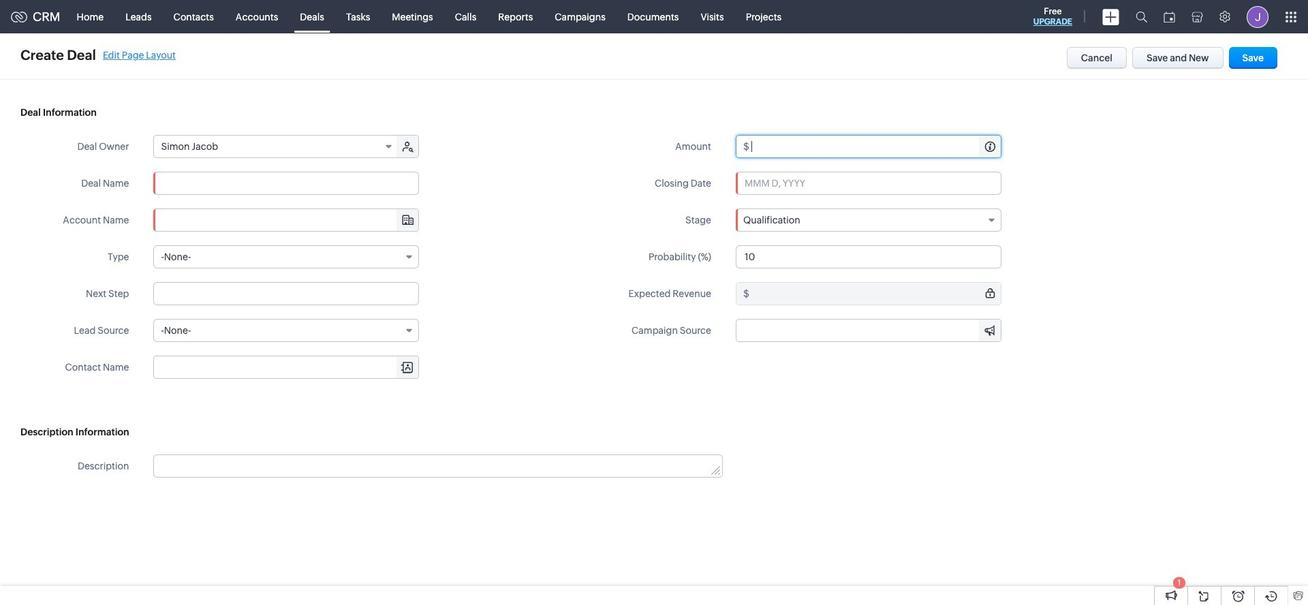 Task type: describe. For each thing, give the bounding box(es) containing it.
calendar image
[[1164, 11, 1175, 22]]

MMM D, YYYY text field
[[736, 172, 1002, 195]]

search element
[[1128, 0, 1156, 33]]



Task type: vqa. For each thing, say whether or not it's contained in the screenshot.
create menu image
yes



Task type: locate. For each thing, give the bounding box(es) containing it.
create menu image
[[1103, 9, 1120, 25]]

profile image
[[1247, 6, 1269, 28]]

None text field
[[751, 136, 1001, 157], [154, 172, 419, 195], [154, 209, 419, 231], [751, 283, 1001, 305], [737, 320, 1001, 341], [751, 136, 1001, 157], [154, 172, 419, 195], [154, 209, 419, 231], [751, 283, 1001, 305], [737, 320, 1001, 341]]

profile element
[[1239, 0, 1277, 33]]

None field
[[154, 136, 398, 157], [736, 209, 1002, 232], [154, 209, 419, 231], [154, 245, 419, 268], [154, 319, 419, 342], [737, 320, 1001, 341], [154, 356, 419, 378], [154, 136, 398, 157], [736, 209, 1002, 232], [154, 209, 419, 231], [154, 245, 419, 268], [154, 319, 419, 342], [737, 320, 1001, 341], [154, 356, 419, 378]]

logo image
[[11, 11, 27, 22]]

None text field
[[736, 245, 1002, 268], [154, 282, 419, 305], [154, 455, 722, 477], [736, 245, 1002, 268], [154, 282, 419, 305], [154, 455, 722, 477]]

search image
[[1136, 11, 1147, 22]]

create menu element
[[1094, 0, 1128, 33]]



